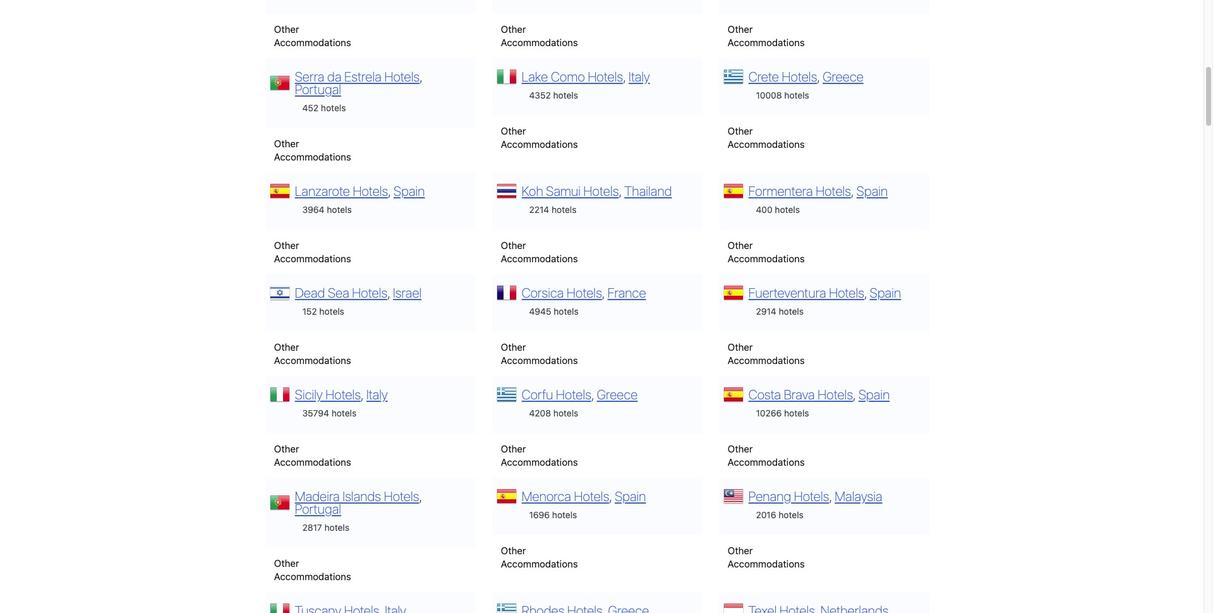 Task type: describe. For each thing, give the bounding box(es) containing it.
other accommodations for koh samui hotels
[[501, 240, 578, 264]]

accommodations for sicily hotels
[[274, 457, 351, 468]]

2016
[[756, 510, 777, 520]]

hotels inside dead sea hotels , israel 152 hotels
[[352, 285, 388, 300]]

2817
[[303, 522, 322, 533]]

hotels inside madeira islands hotels , portugal 2817 hotels
[[384, 489, 419, 504]]

other accommodations for lake como hotels
[[501, 125, 578, 150]]

other accommodations for crete hotels
[[728, 125, 805, 150]]

other for corfu hotels
[[501, 443, 526, 455]]

, inside corfu hotels , greece 4208 hotels
[[592, 387, 594, 402]]

greece link for corfu hotels
[[597, 387, 638, 402]]

other accommodations for corfu hotels
[[501, 443, 578, 468]]

other for costa brava hotels
[[728, 443, 753, 455]]

corsica
[[522, 285, 564, 300]]

brava
[[784, 387, 815, 402]]

fuerteventura
[[749, 285, 827, 300]]

italy inside sicily hotels , italy 35794 hotels
[[367, 387, 388, 402]]

israel link
[[393, 285, 422, 300]]

hotels inside fuerteventura hotels , spain 2914 hotels
[[779, 306, 804, 317]]

hotels inside sicily hotels , italy 35794 hotels
[[332, 408, 357, 419]]

hotels inside fuerteventura hotels , spain 2914 hotels
[[829, 285, 865, 300]]

hotels inside the corsica hotels , france 4945 hotels
[[567, 285, 602, 300]]

formentera hotels , spain 400 hotels
[[749, 183, 888, 215]]

spain link for menorca hotels
[[615, 489, 646, 504]]

other accommodations for menorca hotels
[[501, 545, 578, 570]]

crete hotels , greece 10008 hotels
[[749, 69, 864, 101]]

spain link for costa brava hotels
[[859, 387, 890, 402]]

accommodations for fuerteventura hotels
[[728, 355, 805, 366]]

, inside dead sea hotels , israel 152 hotels
[[388, 285, 390, 300]]

costa brava hotels link
[[749, 387, 854, 402]]

spain for formentera hotels
[[857, 183, 888, 198]]

accommodations for madeira islands hotels
[[274, 571, 351, 582]]

corsica hotels , france 4945 hotels
[[522, 285, 646, 317]]

hotels inside "lake como hotels , italy 4352 hotels"
[[554, 90, 578, 101]]

hotels inside penang hotels , malaysia 2016 hotels
[[779, 510, 804, 520]]

hotels inside "lake como hotels , italy 4352 hotels"
[[588, 69, 623, 84]]

10266
[[756, 408, 782, 419]]

corfu
[[522, 387, 553, 402]]

10008
[[756, 90, 782, 101]]

accommodations for menorca hotels
[[501, 558, 578, 570]]

accommodations for serra da estrela hotels
[[274, 151, 351, 163]]

other for serra da estrela hotels
[[274, 138, 299, 149]]

dead sea hotels , israel 152 hotels
[[295, 285, 422, 317]]

other accommodations for madeira islands hotels
[[274, 558, 351, 582]]

accommodations up "serra"
[[274, 37, 351, 48]]

other for lake como hotels
[[501, 125, 526, 137]]

hotels inside costa brava hotels , spain 10266 hotels
[[818, 387, 854, 402]]

koh
[[522, 183, 544, 198]]

portugal link for serra
[[295, 81, 341, 97]]

corfu hotels , greece 4208 hotels
[[522, 387, 638, 419]]

35794
[[303, 408, 329, 419]]

malaysia
[[835, 489, 883, 504]]

italy inside "lake como hotels , italy 4352 hotels"
[[629, 69, 650, 84]]

hotels inside the corsica hotels , france 4945 hotels
[[554, 306, 579, 317]]

, inside fuerteventura hotels , spain 2914 hotels
[[865, 285, 867, 300]]

spain for fuerteventura hotels
[[870, 285, 902, 300]]

serra da estrela hotels link
[[295, 69, 420, 84]]

menorca
[[522, 489, 571, 504]]

hotels inside 'menorca hotels , spain 1696 hotels'
[[574, 489, 610, 504]]

other for sicily hotels
[[274, 443, 299, 455]]

penang
[[749, 489, 792, 504]]

, inside "lake como hotels , italy 4352 hotels"
[[623, 69, 626, 84]]

sicily hotels , italy 35794 hotels
[[295, 387, 388, 419]]

other accommodations for serra da estrela hotels
[[274, 138, 351, 163]]

greece for crete hotels
[[823, 69, 864, 84]]

dead
[[295, 285, 325, 300]]

accommodations for koh samui hotels
[[501, 253, 578, 264]]

menorca hotels , spain 1696 hotels
[[522, 489, 646, 520]]

, inside 'menorca hotels , spain 1696 hotels'
[[610, 489, 612, 504]]

dead sea hotels link
[[295, 285, 388, 300]]

, inside costa brava hotels , spain 10266 hotels
[[854, 387, 856, 402]]

hotels inside corfu hotels , greece 4208 hotels
[[554, 408, 579, 419]]

menorca hotels link
[[522, 489, 610, 504]]

italy link for ,
[[629, 69, 650, 84]]

lake como hotels , italy 4352 hotels
[[522, 69, 650, 101]]

greece for corfu hotels
[[597, 387, 638, 402]]

hotels inside costa brava hotels , spain 10266 hotels
[[785, 408, 810, 419]]

lake como hotels link
[[522, 69, 623, 84]]

hotels inside the formentera hotels , spain 400 hotels
[[775, 204, 800, 215]]

lake
[[522, 69, 548, 84]]

como
[[551, 69, 585, 84]]

italy link for italy
[[367, 387, 388, 402]]

corfu hotels link
[[522, 387, 592, 402]]

hotels inside "crete hotels , greece 10008 hotels"
[[782, 69, 818, 84]]

fuerteventura hotels , spain 2914 hotels
[[749, 285, 902, 317]]

hotels inside serra da estrela hotels , portugal 452 hotels
[[385, 69, 420, 84]]

other accommodations for dead sea hotels
[[274, 342, 351, 366]]

thailand link
[[625, 183, 672, 198]]

400
[[756, 204, 773, 215]]

greece link for crete hotels
[[823, 69, 864, 84]]

, inside the formentera hotels , spain 400 hotels
[[852, 183, 854, 198]]

, inside lanzarote hotels , spain 3964 hotels
[[388, 183, 391, 198]]

3964
[[303, 204, 325, 215]]

other for penang hotels
[[728, 545, 753, 557]]

islands
[[343, 489, 381, 504]]

sicily
[[295, 387, 323, 402]]

penang hotels , malaysia 2016 hotels
[[749, 489, 883, 520]]

4352
[[529, 90, 551, 101]]

other for fuerteventura hotels
[[728, 342, 753, 353]]

, inside penang hotels , malaysia 2016 hotels
[[830, 489, 832, 504]]

madeira islands hotels link
[[295, 489, 419, 504]]



Task type: vqa. For each thing, say whether or not it's contained in the screenshot.


Task type: locate. For each thing, give the bounding box(es) containing it.
other accommodations down "1696"
[[501, 545, 578, 570]]

spain for menorca hotels
[[615, 489, 646, 504]]

portugal up '452'
[[295, 81, 341, 97]]

0 vertical spatial greece
[[823, 69, 864, 84]]

hotels right formentera
[[816, 183, 852, 198]]

1 vertical spatial greece link
[[597, 387, 638, 402]]

costa brava hotels , spain 10266 hotels
[[749, 387, 890, 419]]

hotels inside koh samui hotels , thailand 2214 hotels
[[584, 183, 619, 198]]

accommodations down 2016
[[728, 558, 805, 570]]

accommodations for corsica hotels
[[501, 355, 578, 366]]

portugal
[[295, 81, 341, 97], [295, 501, 341, 516]]

hotels right sea
[[352, 285, 388, 300]]

portugal link
[[295, 81, 341, 97], [295, 501, 341, 516]]

other accommodations for lanzarote hotels
[[274, 240, 351, 264]]

other accommodations for formentera hotels
[[728, 240, 805, 264]]

portugal link for madeira
[[295, 501, 341, 516]]

accommodations for dead sea hotels
[[274, 355, 351, 366]]

hotels down corfu hotels link
[[554, 408, 579, 419]]

madeira
[[295, 489, 340, 504]]

0 horizontal spatial italy
[[367, 387, 388, 402]]

hotels inside lanzarote hotels , spain 3964 hotels
[[327, 204, 352, 215]]

1 horizontal spatial italy link
[[629, 69, 650, 84]]

israel
[[393, 285, 422, 300]]

sea
[[328, 285, 349, 300]]

other accommodations up lanzarote
[[274, 138, 351, 163]]

spain inside costa brava hotels , spain 10266 hotels
[[859, 387, 890, 402]]

spain link for lanzarote hotels
[[394, 183, 425, 198]]

estrela
[[345, 69, 382, 84]]

lanzarote hotels , spain 3964 hotels
[[295, 183, 425, 215]]

koh samui hotels link
[[522, 183, 619, 198]]

madeira islands hotels , portugal 2817 hotels
[[295, 489, 422, 533]]

other accommodations for sicily hotels
[[274, 443, 351, 468]]

0 vertical spatial portugal link
[[295, 81, 341, 97]]

greece right corfu hotels link
[[597, 387, 638, 402]]

lanzarote hotels link
[[295, 183, 388, 198]]

other for menorca hotels
[[501, 545, 526, 557]]

hotels inside lanzarote hotels , spain 3964 hotels
[[353, 183, 388, 198]]

spain link
[[394, 183, 425, 198], [857, 183, 888, 198], [870, 285, 902, 300], [859, 387, 890, 402], [615, 489, 646, 504]]

accommodations for crete hotels
[[728, 139, 805, 150]]

hotels right "brava"
[[818, 387, 854, 402]]

accommodations for costa brava hotels
[[728, 457, 805, 468]]

, inside madeira islands hotels , portugal 2817 hotels
[[419, 489, 422, 504]]

hotels inside koh samui hotels , thailand 2214 hotels
[[552, 204, 577, 215]]

greece link right corfu hotels link
[[597, 387, 638, 402]]

other for madeira islands hotels
[[274, 558, 299, 569]]

accommodations up menorca
[[501, 457, 578, 468]]

serra
[[295, 69, 325, 84]]

other accommodations up madeira
[[274, 443, 351, 468]]

hotels right '452'
[[321, 103, 346, 113]]

1 horizontal spatial greece link
[[823, 69, 864, 84]]

accommodations up penang
[[728, 457, 805, 468]]

accommodations up lanzarote
[[274, 151, 351, 163]]

hotels down sicily hotels link
[[332, 408, 357, 419]]

1 vertical spatial portugal link
[[295, 501, 341, 516]]

0 vertical spatial portugal
[[295, 81, 341, 97]]

hotels down formentera
[[775, 204, 800, 215]]

greece
[[823, 69, 864, 84], [597, 387, 638, 402]]

other accommodations for penang hotels
[[728, 545, 805, 570]]

da
[[327, 69, 342, 84]]

other accommodations up "serra"
[[274, 24, 351, 48]]

hotels right islands on the left bottom of the page
[[384, 489, 419, 504]]

hotels inside 'menorca hotels , spain 1696 hotels'
[[552, 510, 577, 520]]

hotels inside "crete hotels , greece 10008 hotels"
[[785, 90, 810, 101]]

hotels down "brava"
[[785, 408, 810, 419]]

accommodations up corsica
[[501, 253, 578, 264]]

0 vertical spatial italy link
[[629, 69, 650, 84]]

other accommodations up penang
[[728, 443, 805, 468]]

other accommodations down 4352
[[501, 125, 578, 150]]

formentera hotels link
[[749, 183, 852, 198]]

hotels down lanzarote hotels link
[[327, 204, 352, 215]]

hotels inside penang hotels , malaysia 2016 hotels
[[794, 489, 830, 504]]

0 horizontal spatial italy link
[[367, 387, 388, 402]]

, inside "crete hotels , greece 10008 hotels"
[[818, 69, 820, 84]]

spain link for fuerteventura hotels
[[870, 285, 902, 300]]

1 vertical spatial italy link
[[367, 387, 388, 402]]

hotels down corsica hotels link
[[554, 306, 579, 317]]

hotels inside dead sea hotels , israel 152 hotels
[[320, 306, 344, 317]]

0 horizontal spatial greece link
[[597, 387, 638, 402]]

,
[[420, 69, 423, 84], [623, 69, 626, 84], [818, 69, 820, 84], [388, 183, 391, 198], [619, 183, 622, 198], [852, 183, 854, 198], [388, 285, 390, 300], [602, 285, 605, 300], [865, 285, 867, 300], [361, 387, 364, 402], [592, 387, 594, 402], [854, 387, 856, 402], [419, 489, 422, 504], [610, 489, 612, 504], [830, 489, 832, 504]]

0 vertical spatial greece link
[[823, 69, 864, 84]]

other accommodations down 2016
[[728, 545, 805, 570]]

other for corsica hotels
[[501, 342, 526, 353]]

, inside sicily hotels , italy 35794 hotels
[[361, 387, 364, 402]]

other accommodations for fuerteventura hotels
[[728, 342, 805, 366]]

1 vertical spatial portugal
[[295, 501, 341, 516]]

1 vertical spatial italy
[[367, 387, 388, 402]]

hotels down samui
[[552, 204, 577, 215]]

other for dead sea hotels
[[274, 342, 299, 353]]

accommodations for formentera hotels
[[728, 253, 805, 264]]

hotels down fuerteventura
[[779, 306, 804, 317]]

sicily hotels link
[[295, 387, 361, 402]]

spain inside lanzarote hotels , spain 3964 hotels
[[394, 183, 425, 198]]

thailand
[[625, 183, 672, 198]]

penang hotels link
[[749, 489, 830, 504]]

accommodations up lake
[[501, 37, 578, 48]]

portugal inside serra da estrela hotels , portugal 452 hotels
[[295, 81, 341, 97]]

hotels right menorca
[[574, 489, 610, 504]]

1 horizontal spatial italy
[[629, 69, 650, 84]]

other for koh samui hotels
[[501, 240, 526, 251]]

formentera
[[749, 183, 813, 198]]

italy link
[[629, 69, 650, 84], [367, 387, 388, 402]]

hotels
[[385, 69, 420, 84], [588, 69, 623, 84], [782, 69, 818, 84], [353, 183, 388, 198], [584, 183, 619, 198], [816, 183, 852, 198], [352, 285, 388, 300], [567, 285, 602, 300], [829, 285, 865, 300], [326, 387, 361, 402], [556, 387, 592, 402], [818, 387, 854, 402], [384, 489, 419, 504], [574, 489, 610, 504], [794, 489, 830, 504]]

hotels right estrela
[[385, 69, 420, 84]]

152
[[303, 306, 317, 317]]

lanzarote
[[295, 183, 350, 198]]

spain inside fuerteventura hotels , spain 2914 hotels
[[870, 285, 902, 300]]

crete hotels link
[[749, 69, 818, 84]]

2914
[[756, 306, 777, 317]]

hotels right fuerteventura
[[829, 285, 865, 300]]

hotels down sea
[[320, 306, 344, 317]]

accommodations up koh
[[501, 139, 578, 150]]

hotels down penang hotels link in the bottom right of the page
[[779, 510, 804, 520]]

2 portugal from the top
[[295, 501, 341, 516]]

other
[[274, 24, 299, 35], [501, 24, 526, 35], [728, 24, 753, 35], [501, 125, 526, 137], [728, 125, 753, 137], [274, 138, 299, 149], [274, 240, 299, 251], [501, 240, 526, 251], [728, 240, 753, 251], [274, 342, 299, 353], [501, 342, 526, 353], [728, 342, 753, 353], [274, 443, 299, 455], [501, 443, 526, 455], [728, 443, 753, 455], [501, 545, 526, 557], [728, 545, 753, 557], [274, 558, 299, 569]]

other accommodations up crete
[[728, 24, 805, 48]]

other accommodations up costa
[[728, 342, 805, 366]]

1 vertical spatial greece
[[597, 387, 638, 402]]

other accommodations up corsica
[[501, 240, 578, 264]]

hotels inside madeira islands hotels , portugal 2817 hotels
[[325, 522, 350, 533]]

0 horizontal spatial greece
[[597, 387, 638, 402]]

greece link right crete hotels link
[[823, 69, 864, 84]]

greece inside "crete hotels , greece 10008 hotels"
[[823, 69, 864, 84]]

accommodations for penang hotels
[[728, 558, 805, 570]]

accommodations up dead
[[274, 253, 351, 264]]

accommodations up sicily
[[274, 355, 351, 366]]

italy
[[629, 69, 650, 84], [367, 387, 388, 402]]

accommodations down "1696"
[[501, 558, 578, 570]]

hotels down 'menorca hotels' "link"
[[552, 510, 577, 520]]

accommodations up crete
[[728, 37, 805, 48]]

spain link for formentera hotels
[[857, 183, 888, 198]]

hotels right corfu
[[556, 387, 592, 402]]

other accommodations
[[274, 24, 351, 48], [501, 24, 578, 48], [728, 24, 805, 48], [501, 125, 578, 150], [728, 125, 805, 150], [274, 138, 351, 163], [274, 240, 351, 264], [501, 240, 578, 264], [728, 240, 805, 264], [274, 342, 351, 366], [501, 342, 578, 366], [728, 342, 805, 366], [274, 443, 351, 468], [501, 443, 578, 468], [728, 443, 805, 468], [501, 545, 578, 570], [728, 545, 805, 570], [274, 558, 351, 582]]

greece link
[[823, 69, 864, 84], [597, 387, 638, 402]]

hotels
[[554, 90, 578, 101], [785, 90, 810, 101], [321, 103, 346, 113], [327, 204, 352, 215], [552, 204, 577, 215], [775, 204, 800, 215], [320, 306, 344, 317], [554, 306, 579, 317], [779, 306, 804, 317], [332, 408, 357, 419], [554, 408, 579, 419], [785, 408, 810, 419], [552, 510, 577, 520], [779, 510, 804, 520], [325, 522, 350, 533]]

452
[[303, 103, 319, 113]]

france link
[[608, 285, 646, 300]]

crete
[[749, 69, 779, 84]]

samui
[[546, 183, 581, 198]]

other accommodations up sicily
[[274, 342, 351, 366]]

accommodations up formentera
[[728, 139, 805, 150]]

accommodations for lake como hotels
[[501, 139, 578, 150]]

fuerteventura hotels link
[[749, 285, 865, 300]]

accommodations
[[274, 37, 351, 48], [501, 37, 578, 48], [728, 37, 805, 48], [501, 139, 578, 150], [728, 139, 805, 150], [274, 151, 351, 163], [274, 253, 351, 264], [501, 253, 578, 264], [728, 253, 805, 264], [274, 355, 351, 366], [501, 355, 578, 366], [728, 355, 805, 366], [274, 457, 351, 468], [501, 457, 578, 468], [728, 457, 805, 468], [501, 558, 578, 570], [728, 558, 805, 570], [274, 571, 351, 582]]

4208
[[529, 408, 551, 419]]

serra da estrela hotels , portugal 452 hotels
[[295, 69, 423, 113]]

other accommodations for costa brava hotels
[[728, 443, 805, 468]]

other for lanzarote hotels
[[274, 240, 299, 251]]

hotels right the como
[[588, 69, 623, 84]]

greece inside corfu hotels , greece 4208 hotels
[[597, 387, 638, 402]]

france
[[608, 285, 646, 300]]

hotels down crete hotels link
[[785, 90, 810, 101]]

hotels right lanzarote
[[353, 183, 388, 198]]

2214
[[529, 204, 550, 215]]

other accommodations down the 10008
[[728, 125, 805, 150]]

portugal link up '452'
[[295, 81, 341, 97]]

2 portugal link from the top
[[295, 501, 341, 516]]

hotels right 2817
[[325, 522, 350, 533]]

hotels inside serra da estrela hotels , portugal 452 hotels
[[321, 103, 346, 113]]

other for formentera hotels
[[728, 240, 753, 251]]

other accommodations up menorca
[[501, 443, 578, 468]]

spain inside the formentera hotels , spain 400 hotels
[[857, 183, 888, 198]]

hotels right penang
[[794, 489, 830, 504]]

spain inside 'menorca hotels , spain 1696 hotels'
[[615, 489, 646, 504]]

accommodations for corfu hotels
[[501, 457, 578, 468]]

hotels right crete
[[782, 69, 818, 84]]

1696
[[529, 510, 550, 520]]

hotels right samui
[[584, 183, 619, 198]]

hotels down the como
[[554, 90, 578, 101]]

other accommodations up lake
[[501, 24, 578, 48]]

spain for lanzarote hotels
[[394, 183, 425, 198]]

, inside the corsica hotels , france 4945 hotels
[[602, 285, 605, 300]]

hotels inside corfu hotels , greece 4208 hotels
[[556, 387, 592, 402]]

costa
[[749, 387, 781, 402]]

other accommodations up corfu
[[501, 342, 578, 366]]

accommodations up fuerteventura
[[728, 253, 805, 264]]

spain
[[394, 183, 425, 198], [857, 183, 888, 198], [870, 285, 902, 300], [859, 387, 890, 402], [615, 489, 646, 504]]

accommodations for lanzarote hotels
[[274, 253, 351, 264]]

, inside koh samui hotels , thailand 2214 hotels
[[619, 183, 622, 198]]

hotels right corsica
[[567, 285, 602, 300]]

greece right crete hotels link
[[823, 69, 864, 84]]

1 horizontal spatial greece
[[823, 69, 864, 84]]

1 portugal link from the top
[[295, 81, 341, 97]]

portugal inside madeira islands hotels , portugal 2817 hotels
[[295, 501, 341, 516]]

corsica hotels link
[[522, 285, 602, 300]]

other accommodations for corsica hotels
[[501, 342, 578, 366]]

accommodations up costa
[[728, 355, 805, 366]]

portugal up 2817
[[295, 501, 341, 516]]

hotels up 35794
[[326, 387, 361, 402]]

other for crete hotels
[[728, 125, 753, 137]]

other accommodations down 2817
[[274, 558, 351, 582]]

koh samui hotels , thailand 2214 hotels
[[522, 183, 672, 215]]

accommodations down 2817
[[274, 571, 351, 582]]

0 vertical spatial italy
[[629, 69, 650, 84]]

accommodations up corfu
[[501, 355, 578, 366]]

other accommodations down 400
[[728, 240, 805, 264]]

hotels inside the formentera hotels , spain 400 hotels
[[816, 183, 852, 198]]

accommodations up madeira
[[274, 457, 351, 468]]

other accommodations up dead
[[274, 240, 351, 264]]

, inside serra da estrela hotels , portugal 452 hotels
[[420, 69, 423, 84]]

portugal link up 2817
[[295, 501, 341, 516]]

1 portugal from the top
[[295, 81, 341, 97]]

malaysia link
[[835, 489, 883, 504]]

hotels inside sicily hotels , italy 35794 hotels
[[326, 387, 361, 402]]

4945
[[529, 306, 552, 317]]



